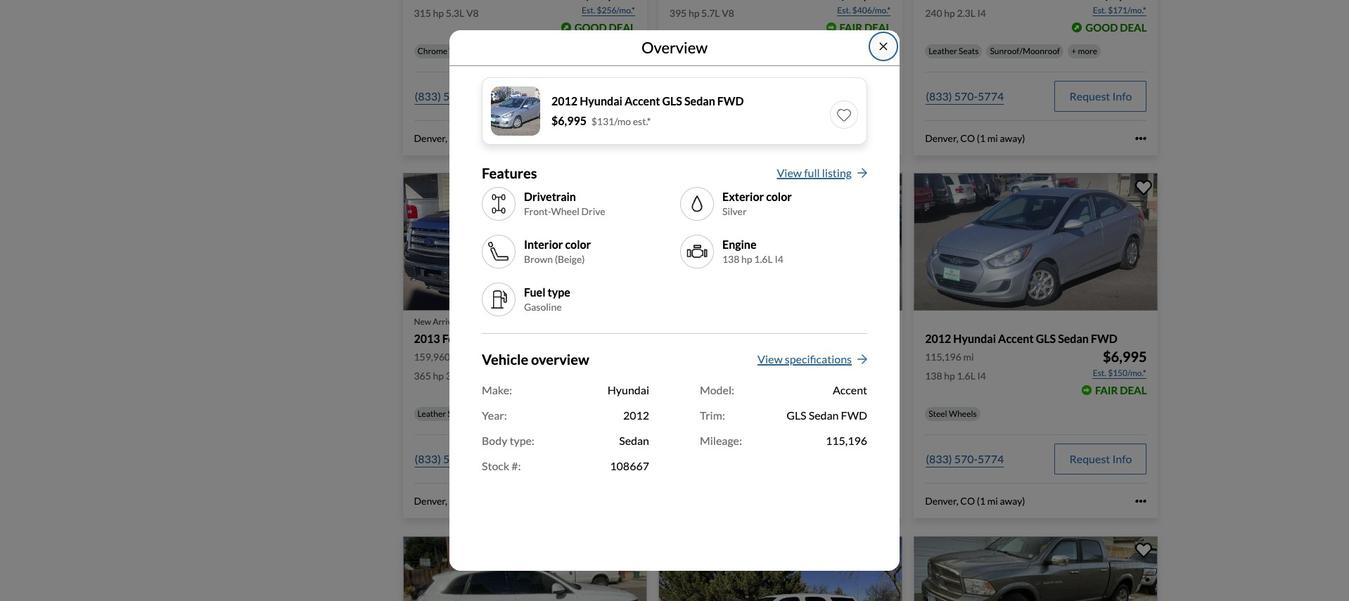 Task type: locate. For each thing, give the bounding box(es) containing it.
fwd for 2012 hyundai accent gls sedan fwd $6,995 $131/mo est.*
[[717, 94, 744, 108]]

138 up steel
[[925, 370, 942, 382]]

good down est. $363/mo.* button
[[830, 384, 862, 397]]

i4 down exterior color silver
[[775, 254, 783, 265]]

2 vertical spatial accent
[[833, 383, 867, 397]]

arrow right image
[[857, 167, 867, 179]]

0 horizontal spatial v8
[[466, 7, 479, 19]]

2012 up 115,196 mi 138 hp 1.6l i4
[[925, 332, 951, 345]]

1 horizontal spatial good deal
[[1086, 21, 1147, 34]]

2012
[[551, 94, 578, 108], [925, 332, 951, 345], [623, 409, 649, 422]]

1 horizontal spatial +
[[852, 46, 857, 56]]

ford
[[442, 332, 466, 345]]

4wd
[[590, 332, 617, 345]]

115,196 down gls sedan fwd
[[826, 434, 867, 447]]

2012 down great deal
[[623, 409, 649, 422]]

denver,
[[414, 132, 447, 144], [669, 132, 703, 144], [925, 132, 958, 144], [414, 495, 447, 507], [925, 495, 958, 507]]

sport
[[804, 332, 832, 345]]

alloy
[[673, 46, 692, 56], [734, 409, 753, 419]]

leather for sunroof/moonroof
[[929, 46, 957, 56]]

hyundai right 2017
[[698, 332, 740, 345]]

est. for 240 hp 2.3l i4
[[1093, 5, 1106, 15]]

hp right 315
[[433, 7, 444, 19]]

2 vertical spatial 2012
[[623, 409, 649, 422]]

2 vertical spatial i4
[[977, 370, 986, 382]]

bluetooth down view specifications link
[[794, 409, 831, 419]]

2 v8 from the left
[[722, 7, 734, 19]]

1 vertical spatial 115,196
[[826, 434, 867, 447]]

hp down engine on the top right
[[741, 254, 752, 265]]

drivetrain front-wheel drive
[[524, 190, 605, 218]]

chrome wheels
[[417, 46, 477, 56]]

est. for 315 hp 5.3l v8
[[582, 5, 595, 15]]

1 horizontal spatial fair
[[1095, 384, 1118, 397]]

est. $256/mo.* button
[[581, 3, 636, 17]]

1 vertical spatial i4
[[775, 254, 783, 265]]

0 horizontal spatial gls
[[662, 94, 682, 108]]

2 horizontal spatial fwd
[[1091, 332, 1117, 345]]

gls
[[662, 94, 682, 108], [1036, 332, 1056, 345], [786, 409, 806, 422]]

color right 'exterior'
[[766, 190, 792, 203]]

mi inside 115,196 mi 138 hp 1.6l i4
[[963, 351, 974, 363]]

1.6l inside 115,196 mi 138 hp 1.6l i4
[[957, 370, 975, 382]]

159,960 mi 365 hp 3.5l v6
[[414, 351, 479, 382]]

vehicle overview
[[482, 351, 589, 368]]

denver, co (1 mi away)
[[414, 132, 514, 144], [669, 132, 770, 144], [925, 132, 1025, 144], [925, 495, 1025, 507]]

request info button for 315 hp 5.3l v8
[[544, 81, 636, 112]]

1 vertical spatial 138
[[925, 370, 942, 382]]

2012 inside 2012 hyundai accent gls sedan fwd $6,995 $131/mo est.*
[[551, 94, 578, 108]]

close modal overview image
[[878, 41, 889, 52]]

request info
[[558, 89, 621, 103], [814, 89, 876, 103], [1069, 89, 1132, 103], [558, 452, 621, 466], [1069, 452, 1132, 466]]

est. inside button
[[1093, 5, 1106, 15]]

1 horizontal spatial bluetooth
[[794, 409, 831, 419]]

mileage:
[[700, 434, 742, 447]]

0 horizontal spatial $6,995
[[551, 114, 587, 127]]

2 horizontal spatial good
[[1086, 21, 1118, 34]]

$6,995
[[551, 114, 587, 127], [1103, 348, 1147, 365]]

0 vertical spatial 138
[[722, 254, 739, 265]]

body
[[482, 434, 507, 447]]

est. left $256/mo.*
[[582, 5, 595, 15]]

0 horizontal spatial fair
[[839, 21, 862, 34]]

silver 2012 hyundai accent gls sedan fwd sedan front-wheel drive undefined image
[[914, 173, 1158, 311]]

$256/mo.*
[[597, 5, 635, 15]]

i4 down 2012 hyundai accent gls sedan fwd
[[977, 370, 986, 382]]

view left full
[[777, 166, 802, 179]]

view
[[777, 166, 802, 179], [758, 352, 783, 366]]

fwd inside 2012 hyundai accent gls sedan fwd $6,995 $131/mo est.*
[[717, 94, 744, 108]]

+ more
[[852, 46, 878, 56], [1071, 46, 1097, 56], [843, 409, 869, 419]]

+ more down est. $406/mo.* "button"
[[852, 46, 878, 56]]

2 horizontal spatial accent
[[998, 332, 1034, 345]]

$6,995 left $131/mo
[[551, 114, 587, 127]]

deal
[[609, 21, 636, 34], [864, 21, 891, 34], [1120, 21, 1147, 34], [609, 384, 636, 397], [864, 384, 891, 397], [1120, 384, 1147, 397]]

1 horizontal spatial v8
[[722, 7, 734, 19]]

1.6l up steel wheels
[[957, 370, 975, 382]]

1 horizontal spatial gls
[[786, 409, 806, 422]]

2 horizontal spatial gls
[[1036, 332, 1056, 345]]

est. $171/mo.* button
[[1092, 3, 1147, 17]]

gls inside 2012 hyundai accent gls sedan fwd $6,995 $131/mo est.*
[[662, 94, 682, 108]]

395 hp 5.7l v8
[[669, 7, 734, 19]]

view down 2017 hyundai tucson 1.6t sport awd
[[758, 352, 783, 366]]

brown
[[524, 254, 553, 265]]

request
[[558, 89, 599, 103], [814, 89, 855, 103], [1069, 89, 1110, 103], [558, 452, 599, 466], [1069, 452, 1110, 466]]

request info button for 395 hp 5.7l v8
[[799, 81, 891, 112]]

gray 2012 ram 1500 laramie crew cab 4wd pickup truck four-wheel drive 6-speed automatic image
[[914, 536, 1158, 601]]

1 vertical spatial 2012
[[925, 332, 951, 345]]

leather down the 240
[[929, 46, 957, 56]]

0 horizontal spatial 2012
[[551, 94, 578, 108]]

1 horizontal spatial color
[[766, 190, 792, 203]]

est. left $150/mo.*
[[1093, 368, 1106, 378]]

est. left $171/mo.*
[[1093, 5, 1106, 15]]

sedan
[[684, 94, 715, 108], [1058, 332, 1089, 345], [809, 409, 839, 422], [619, 434, 649, 447]]

good down est. $256/mo.* button
[[574, 21, 607, 34]]

mi inside the 159,960 mi 365 hp 3.5l v6
[[452, 351, 463, 363]]

1.6l down engine on the top right
[[754, 254, 773, 265]]

accent
[[625, 94, 660, 108], [998, 332, 1034, 345], [833, 383, 867, 397]]

1 horizontal spatial fair deal
[[1095, 384, 1147, 397]]

deal down $256/mo.*
[[609, 21, 636, 34]]

accent for 2012 hyundai accent gls sedan fwd
[[998, 332, 1034, 345]]

est. $406/mo.* button
[[837, 3, 891, 17]]

115,196 up steel
[[925, 351, 961, 363]]

1 horizontal spatial leather seats
[[673, 409, 723, 419]]

+ down $16,995 est. $363/mo.* good deal
[[843, 409, 848, 419]]

good deal down est. $256/mo.* button
[[574, 21, 636, 34]]

hyundai right great on the left bottom of the page
[[608, 383, 649, 397]]

0 horizontal spatial accent
[[625, 94, 660, 108]]

0 horizontal spatial 1.6l
[[754, 254, 773, 265]]

trim:
[[700, 409, 725, 422]]

fwd for 2012 hyundai accent gls sedan fwd
[[1091, 332, 1117, 345]]

fair deal down est. $406/mo.* "button"
[[839, 21, 891, 34]]

0 vertical spatial gls
[[662, 94, 682, 108]]

est. inside "button"
[[837, 5, 851, 15]]

v8
[[466, 7, 479, 19], [722, 7, 734, 19]]

good for v8
[[574, 21, 607, 34]]

leather seats for bluetooth
[[417, 409, 468, 419]]

hp right 395
[[688, 7, 699, 19]]

1.6l inside engine 138 hp 1.6l i4
[[754, 254, 773, 265]]

ellipsis h image
[[624, 133, 636, 144], [1136, 133, 1147, 144], [1136, 496, 1147, 507]]

0 horizontal spatial 115,196
[[826, 434, 867, 447]]

lariat
[[500, 332, 529, 345]]

2012 right 2012 hyundai accent gls sedan fwd image on the top
[[551, 94, 578, 108]]

leather
[[929, 46, 957, 56], [417, 409, 446, 419], [673, 409, 702, 419]]

(833) 570-5774 for 2.3l
[[926, 89, 1004, 103]]

listing
[[822, 166, 852, 179]]

115,196 inside the overview dialog
[[826, 434, 867, 447]]

0 vertical spatial alloy
[[673, 46, 692, 56]]

2 horizontal spatial +
[[1071, 46, 1076, 56]]

hyundai up $131/mo
[[580, 94, 622, 108]]

seats left the 'year:'
[[448, 409, 468, 419]]

0 horizontal spatial alloy
[[673, 46, 692, 56]]

2 horizontal spatial leather
[[929, 46, 957, 56]]

color inside exterior color silver
[[766, 190, 792, 203]]

view inside view full listing link
[[777, 166, 802, 179]]

request for 395 hp 5.7l v8
[[814, 89, 855, 103]]

1 vertical spatial color
[[565, 238, 591, 251]]

138 inside engine 138 hp 1.6l i4
[[722, 254, 739, 265]]

2 vertical spatial fwd
[[841, 409, 867, 422]]

co
[[449, 132, 464, 144], [705, 132, 719, 144], [960, 132, 975, 144], [449, 495, 464, 507], [960, 495, 975, 507]]

color inside interior color brown (beige)
[[565, 238, 591, 251]]

denver, co
[[414, 495, 464, 507]]

1 vertical spatial 1.6l
[[957, 370, 975, 382]]

0 horizontal spatial color
[[565, 238, 591, 251]]

1 vertical spatial fwd
[[1091, 332, 1117, 345]]

138 down engine on the top right
[[722, 254, 739, 265]]

+ left close modal overview image
[[852, 46, 857, 56]]

v8 right 5.3l
[[466, 7, 479, 19]]

est. down $16,995
[[837, 368, 851, 378]]

115,196
[[925, 351, 961, 363], [826, 434, 867, 447]]

$6,995 up $150/mo.*
[[1103, 348, 1147, 365]]

1 vertical spatial gls
[[1036, 332, 1056, 345]]

1 horizontal spatial fwd
[[841, 409, 867, 422]]

color for exterior color
[[766, 190, 792, 203]]

wheels right steel
[[949, 409, 977, 419]]

(833) 570-5774 button for 2.3l
[[925, 81, 1005, 112]]

bluetooth
[[479, 409, 516, 419], [794, 409, 831, 419]]

leather seats down 3.5l
[[417, 409, 468, 419]]

est. $406/mo.*
[[837, 5, 891, 15]]

seats
[[959, 46, 979, 56], [448, 409, 468, 419], [703, 409, 723, 419]]

0 vertical spatial $6,995
[[551, 114, 587, 127]]

+ more down est. $171/mo.* button
[[1071, 46, 1097, 56]]

alloy down 395
[[673, 46, 692, 56]]

interior
[[524, 238, 563, 251]]

(1
[[466, 132, 474, 144], [721, 132, 730, 144], [977, 132, 985, 144], [977, 495, 985, 507]]

0 vertical spatial 115,196
[[925, 351, 961, 363]]

alloy wheels down 395 hp 5.7l v8
[[673, 46, 722, 56]]

view inside view specifications link
[[758, 352, 783, 366]]

gls for 2012 hyundai accent gls sedan fwd
[[1036, 332, 1056, 345]]

wheels right chrome
[[449, 46, 477, 56]]

0 horizontal spatial fair deal
[[839, 21, 891, 34]]

color
[[766, 190, 792, 203], [565, 238, 591, 251]]

alloy wheels right the trim:
[[734, 409, 783, 419]]

1 horizontal spatial $6,995
[[1103, 348, 1147, 365]]

arrow right image
[[857, 354, 867, 365]]

2 vertical spatial gls
[[786, 409, 806, 422]]

hp up steel wheels
[[944, 370, 955, 382]]

0 horizontal spatial fwd
[[717, 94, 744, 108]]

color up (beige)
[[565, 238, 591, 251]]

est. left $406/mo.*
[[837, 5, 851, 15]]

engine 138 hp 1.6l i4
[[722, 238, 783, 265]]

accent inside 2012 hyundai accent gls sedan fwd $6,995 $131/mo est.*
[[625, 94, 660, 108]]

v8 for fair deal
[[722, 7, 734, 19]]

5774 for 240 hp 2.3l i4
[[978, 89, 1004, 103]]

1 horizontal spatial 2012
[[623, 409, 649, 422]]

2012 for 2012 hyundai accent gls sedan fwd
[[925, 332, 951, 345]]

315 hp 5.3l v8
[[414, 7, 479, 19]]

0 vertical spatial fwd
[[717, 94, 744, 108]]

(833) 570-5774 button
[[414, 81, 493, 112], [669, 81, 749, 112], [925, 81, 1005, 112], [414, 444, 493, 475], [925, 444, 1005, 475]]

+ right sunroof/moonroof
[[1071, 46, 1076, 56]]

1 vertical spatial alloy
[[734, 409, 753, 419]]

0 horizontal spatial good deal
[[574, 21, 636, 34]]

0 horizontal spatial leather seats
[[417, 409, 468, 419]]

1 horizontal spatial 1.6l
[[957, 370, 975, 382]]

$14,995
[[584, 348, 636, 365]]

0 vertical spatial fair
[[839, 21, 862, 34]]

hp inside the 159,960 mi 365 hp 3.5l v6
[[433, 370, 444, 382]]

hp right 365
[[433, 370, 444, 382]]

0 vertical spatial accent
[[625, 94, 660, 108]]

$363/mo.*
[[852, 368, 891, 378]]

deal down $363/mo.*
[[864, 384, 891, 397]]

est. $363/mo.* button
[[837, 366, 891, 380]]

info
[[601, 89, 621, 103], [857, 89, 876, 103], [1112, 89, 1132, 103], [601, 452, 621, 466], [1112, 452, 1132, 466]]

2012 hyundai accent gls sedan fwd image
[[491, 87, 540, 136]]

drivetrain image
[[487, 193, 510, 215]]

(833) 570-5774
[[415, 89, 493, 103], [670, 89, 748, 103], [926, 89, 1004, 103], [415, 452, 493, 466], [926, 452, 1004, 466]]

$131/mo
[[591, 115, 631, 127]]

info for 395 hp 5.7l v8
[[857, 89, 876, 103]]

1.6l
[[754, 254, 773, 265], [957, 370, 975, 382]]

seats for bluetooth
[[448, 409, 468, 419]]

request info button
[[544, 81, 636, 112], [799, 81, 891, 112], [1055, 81, 1147, 112], [544, 444, 636, 475], [1055, 444, 1147, 475]]

blue 2017 hyundai tucson 1.6t sport awd suv / crossover all-wheel drive 7-speed automatic image
[[658, 173, 903, 311]]

i4 inside 115,196 mi 138 hp 1.6l i4
[[977, 370, 986, 382]]

deal inside $16,995 est. $363/mo.* good deal
[[864, 384, 891, 397]]

0 vertical spatial view
[[777, 166, 802, 179]]

1 vertical spatial view
[[758, 352, 783, 366]]

1 horizontal spatial alloy wheels
[[734, 409, 783, 419]]

0 horizontal spatial seats
[[448, 409, 468, 419]]

240
[[925, 7, 942, 19]]

bluetooth down make:
[[479, 409, 516, 419]]

seats for alloy wheels
[[703, 409, 723, 419]]

fair down est. $406/mo.* "button"
[[839, 21, 862, 34]]

hyundai up 115,196 mi 138 hp 1.6l i4
[[953, 332, 996, 345]]

2 horizontal spatial leather seats
[[929, 46, 979, 56]]

chrome
[[417, 46, 447, 56]]

sunroof/moonroof
[[990, 46, 1060, 56]]

$6,995 inside $6,995 est. $150/mo.*
[[1103, 348, 1147, 365]]

1 good deal from the left
[[574, 21, 636, 34]]

1 v8 from the left
[[466, 7, 479, 19]]

(833) 570-5774 button for 5.7l
[[669, 81, 749, 112]]

0 horizontal spatial good
[[574, 21, 607, 34]]

vehicle
[[482, 351, 528, 368]]

v8 right 5.7l
[[722, 7, 734, 19]]

365
[[414, 370, 431, 382]]

1 horizontal spatial 115,196
[[925, 351, 961, 363]]

view full listing
[[777, 166, 852, 179]]

interior color image
[[487, 241, 510, 263]]

1 horizontal spatial accent
[[833, 383, 867, 397]]

mi
[[476, 132, 487, 144], [732, 132, 742, 144], [987, 132, 998, 144], [452, 351, 463, 363], [963, 351, 974, 363], [987, 495, 998, 507]]

ellipsis h image for 315 hp 5.3l v8
[[624, 133, 636, 144]]

i4 right 2.3l
[[977, 7, 986, 19]]

new arrival 2013 ford f-150 lariat supercrew 4wd
[[414, 316, 617, 345]]

2012 for 2012
[[623, 409, 649, 422]]

fair down est. $150/mo.* button
[[1095, 384, 1118, 397]]

info for 315 hp 5.3l v8
[[601, 89, 621, 103]]

2 good deal from the left
[[1086, 21, 1147, 34]]

(833) 570-5774 for 5.7l
[[670, 89, 748, 103]]

supercrew
[[532, 332, 588, 345]]

leather down model:
[[673, 409, 702, 419]]

1 horizontal spatial 138
[[925, 370, 942, 382]]

est. inside $16,995 est. $363/mo.* good deal
[[837, 368, 851, 378]]

(833)
[[415, 89, 441, 103], [670, 89, 697, 103], [926, 89, 952, 103], [415, 452, 441, 466], [926, 452, 952, 466]]

570- for 5.7l
[[699, 89, 722, 103]]

wheels right the trim:
[[755, 409, 783, 419]]

est. $150/mo.* button
[[1092, 366, 1147, 380]]

0 vertical spatial 1.6l
[[754, 254, 773, 265]]

1 vertical spatial accent
[[998, 332, 1034, 345]]

good for i4
[[1086, 21, 1118, 34]]

leather seats for sunroof/moonroof
[[929, 46, 979, 56]]

deal right great on the left bottom of the page
[[609, 384, 636, 397]]

(833) for 395
[[670, 89, 697, 103]]

fair deal down est. $150/mo.* button
[[1095, 384, 1147, 397]]

2 horizontal spatial 2012
[[925, 332, 951, 345]]

1 bluetooth from the left
[[479, 409, 516, 419]]

1 horizontal spatial leather
[[673, 409, 702, 419]]

1 vertical spatial $6,995
[[1103, 348, 1147, 365]]

overview dialog
[[449, 30, 900, 571]]

0 horizontal spatial bluetooth
[[479, 409, 516, 419]]

0 horizontal spatial leather
[[417, 409, 446, 419]]

deal down $406/mo.*
[[864, 21, 891, 34]]

hyundai for 2012 hyundai accent gls sedan fwd $6,995 $131/mo est.*
[[580, 94, 622, 108]]

1 horizontal spatial alloy
[[734, 409, 753, 419]]

1 vertical spatial fair
[[1095, 384, 1118, 397]]

1 horizontal spatial good
[[830, 384, 862, 397]]

alloy right the trim:
[[734, 409, 753, 419]]

(833) for 240
[[926, 89, 952, 103]]

leather seats
[[929, 46, 979, 56], [417, 409, 468, 419], [673, 409, 723, 419]]

good down est. $171/mo.* button
[[1086, 21, 1118, 34]]

stock
[[482, 459, 509, 473]]

1 horizontal spatial seats
[[703, 409, 723, 419]]

0 vertical spatial color
[[766, 190, 792, 203]]

est. inside button
[[582, 5, 595, 15]]

deal down $171/mo.*
[[1120, 21, 1147, 34]]

awd
[[834, 332, 862, 345]]

f-
[[468, 332, 478, 345]]

leather seats down model:
[[673, 409, 723, 419]]

hp
[[433, 7, 444, 19], [688, 7, 699, 19], [944, 7, 955, 19], [741, 254, 752, 265], [433, 370, 444, 382], [944, 370, 955, 382]]

good deal down est. $171/mo.* button
[[1086, 21, 1147, 34]]

seats down 2.3l
[[959, 46, 979, 56]]

2 horizontal spatial seats
[[959, 46, 979, 56]]

0 horizontal spatial 138
[[722, 254, 739, 265]]

seats down model:
[[703, 409, 723, 419]]

leather seats down 240 hp 2.3l i4
[[929, 46, 979, 56]]

hyundai inside 2012 hyundai accent gls sedan fwd $6,995 $131/mo est.*
[[580, 94, 622, 108]]

wheels
[[449, 46, 477, 56], [694, 46, 722, 56], [755, 409, 783, 419], [949, 409, 977, 419]]

good
[[574, 21, 607, 34], [1086, 21, 1118, 34], [830, 384, 862, 397]]

115,196 inside 115,196 mi 138 hp 1.6l i4
[[925, 351, 961, 363]]

1.6t
[[780, 332, 802, 345]]

0 vertical spatial 2012
[[551, 94, 578, 108]]

wheels down 5.7l
[[694, 46, 722, 56]]

leather down 365
[[417, 409, 446, 419]]

0 vertical spatial alloy wheels
[[673, 46, 722, 56]]



Task type: vqa. For each thing, say whether or not it's contained in the screenshot.


Task type: describe. For each thing, give the bounding box(es) containing it.
view specifications link
[[758, 351, 867, 374]]

front-
[[524, 206, 551, 218]]

accent for 2012 hyundai accent gls sedan fwd $6,995 $131/mo est.*
[[625, 94, 660, 108]]

est. $171/mo.*
[[1093, 5, 1146, 15]]

engine
[[722, 238, 756, 251]]

$150/mo.*
[[1108, 368, 1146, 378]]

engine image
[[686, 241, 708, 263]]

#:
[[512, 459, 521, 473]]

159,960
[[414, 351, 450, 363]]

est.*
[[633, 115, 651, 127]]

leather seats for alloy wheels
[[673, 409, 723, 419]]

leather for alloy wheels
[[673, 409, 702, 419]]

fuel type image
[[487, 288, 510, 311]]

150
[[478, 332, 498, 345]]

570- for 2.3l
[[954, 89, 978, 103]]

request info for 395 hp 5.7l v8
[[814, 89, 876, 103]]

3.5l
[[446, 370, 464, 382]]

(833) for 315
[[415, 89, 441, 103]]

type:
[[510, 434, 534, 447]]

leather for bluetooth
[[417, 409, 446, 419]]

steel wheels
[[929, 409, 977, 419]]

$6,995 inside 2012 hyundai accent gls sedan fwd $6,995 $131/mo est.*
[[551, 114, 587, 127]]

drivetrain
[[524, 190, 576, 203]]

2017
[[669, 332, 696, 345]]

395
[[669, 7, 687, 19]]

hp inside engine 138 hp 1.6l i4
[[741, 254, 752, 265]]

request info for 315 hp 5.3l v8
[[558, 89, 621, 103]]

gls sedan fwd
[[786, 409, 867, 422]]

$6,995 est. $150/mo.*
[[1093, 348, 1147, 378]]

year:
[[482, 409, 507, 422]]

2 bluetooth from the left
[[794, 409, 831, 419]]

fuel
[[524, 285, 545, 299]]

good inside $16,995 est. $363/mo.* good deal
[[830, 384, 862, 397]]

1 vertical spatial fair deal
[[1095, 384, 1147, 397]]

exterior color image
[[686, 193, 708, 215]]

v8 for good deal
[[466, 7, 479, 19]]

(833) 570-5774 button for 5.3l
[[414, 81, 493, 112]]

5.3l
[[446, 7, 464, 19]]

2017 hyundai tucson 1.6t sport awd
[[669, 332, 862, 345]]

$406/mo.*
[[852, 5, 891, 15]]

+ more down est. $363/mo.* button
[[843, 409, 869, 419]]

5774 for 395 hp 5.7l v8
[[722, 89, 748, 103]]

exterior color silver
[[722, 190, 792, 218]]

wheel
[[551, 206, 579, 218]]

est. for 395 hp 5.7l v8
[[837, 5, 851, 15]]

0 vertical spatial fair deal
[[839, 21, 891, 34]]

request for 240 hp 2.3l i4
[[1069, 89, 1110, 103]]

great
[[573, 384, 607, 397]]

gasoline
[[524, 301, 562, 313]]

request info button for 240 hp 2.3l i4
[[1055, 81, 1147, 112]]

tucson
[[743, 332, 778, 345]]

blue 2013 ford f-150 lariat supercrew 4wd pickup truck four-wheel drive 6-speed automatic image
[[403, 173, 647, 311]]

body type:
[[482, 434, 534, 447]]

hp inside 115,196 mi 138 hp 1.6l i4
[[944, 370, 955, 382]]

570- for 5.3l
[[443, 89, 467, 103]]

315
[[414, 7, 431, 19]]

est. $256/mo.*
[[582, 5, 635, 15]]

more down est. $363/mo.* button
[[849, 409, 869, 419]]

240 hp 2.3l i4
[[925, 7, 986, 19]]

color for interior color
[[565, 238, 591, 251]]

drive
[[581, 206, 605, 218]]

5774 for 315 hp 5.3l v8
[[467, 89, 493, 103]]

sedan inside 2012 hyundai accent gls sedan fwd $6,995 $131/mo est.*
[[684, 94, 715, 108]]

exterior
[[722, 190, 764, 203]]

stock #:
[[482, 459, 521, 473]]

overview
[[641, 38, 708, 57]]

0 horizontal spatial +
[[843, 409, 848, 419]]

hyundai for 2017 hyundai tucson 1.6t sport awd
[[698, 332, 740, 345]]

5.7l
[[701, 7, 720, 19]]

seats for sunroof/moonroof
[[959, 46, 979, 56]]

hp right the 240
[[944, 7, 955, 19]]

115,196 mi 138 hp 1.6l i4
[[925, 351, 986, 382]]

request for 315 hp 5.3l v8
[[558, 89, 599, 103]]

1 vertical spatial alloy wheels
[[734, 409, 783, 419]]

great deal
[[573, 384, 636, 397]]

$171/mo.*
[[1108, 5, 1146, 15]]

more down est. $406/mo.* "button"
[[858, 46, 878, 56]]

interior color brown (beige)
[[524, 238, 591, 265]]

115,196 for 115,196 mi 138 hp 1.6l i4
[[925, 351, 961, 363]]

white 2011 chevrolet tahoe special service 4wd suv / crossover four-wheel drive 6-speed automatic image
[[658, 536, 903, 601]]

specifications
[[785, 352, 852, 366]]

gls for 2012 hyundai accent gls sedan fwd $6,995 $131/mo est.*
[[662, 94, 682, 108]]

0 vertical spatial i4
[[977, 7, 986, 19]]

good deal for 315 hp 5.3l v8
[[574, 21, 636, 34]]

115,196 for 115,196
[[826, 434, 867, 447]]

$16,995 est. $363/mo.* good deal
[[830, 348, 891, 397]]

i4 inside engine 138 hp 1.6l i4
[[775, 254, 783, 265]]

silver
[[722, 206, 747, 218]]

view for vehicle overview
[[758, 352, 783, 366]]

(833) 570-5774 for 5.3l
[[415, 89, 493, 103]]

138 inside 115,196 mi 138 hp 1.6l i4
[[925, 370, 942, 382]]

2012 for 2012 hyundai accent gls sedan fwd $6,995 $131/mo est.*
[[551, 94, 578, 108]]

type
[[548, 285, 570, 299]]

(beige)
[[555, 254, 585, 265]]

view specifications
[[758, 352, 852, 366]]

info for 240 hp 2.3l i4
[[1112, 89, 1132, 103]]

108667
[[610, 459, 649, 473]]

view for features
[[777, 166, 802, 179]]

2012 hyundai accent gls sedan fwd $6,995 $131/mo est.*
[[551, 94, 744, 127]]

hyundai for 2012 hyundai accent gls sedan fwd
[[953, 332, 996, 345]]

features
[[482, 165, 537, 182]]

fuel type gasoline
[[524, 285, 570, 313]]

model:
[[700, 383, 734, 397]]

v6
[[466, 370, 479, 382]]

$16,995
[[839, 348, 891, 365]]

full
[[804, 166, 820, 179]]

good deal for 240 hp 2.3l i4
[[1086, 21, 1147, 34]]

request info for 240 hp 2.3l i4
[[1069, 89, 1132, 103]]

est. inside $6,995 est. $150/mo.*
[[1093, 368, 1106, 378]]

overview
[[531, 351, 589, 368]]

new
[[414, 316, 431, 327]]

2013
[[414, 332, 440, 345]]

deal down $150/mo.*
[[1120, 384, 1147, 397]]

2.3l
[[957, 7, 975, 19]]

2012 hyundai accent gls sedan fwd
[[925, 332, 1117, 345]]

view full listing link
[[777, 165, 867, 187]]

more down est. $171/mo.* button
[[1078, 46, 1097, 56]]

ellipsis h image for 240 hp 2.3l i4
[[1136, 133, 1147, 144]]

arrival
[[433, 316, 458, 327]]

make:
[[482, 383, 512, 397]]

white 2013 audi q5 2.0t quattro premium plus awd suv / crossover all-wheel drive 8-speed automatic image
[[403, 536, 647, 601]]

0 horizontal spatial alloy wheels
[[673, 46, 722, 56]]

steel
[[929, 409, 947, 419]]



